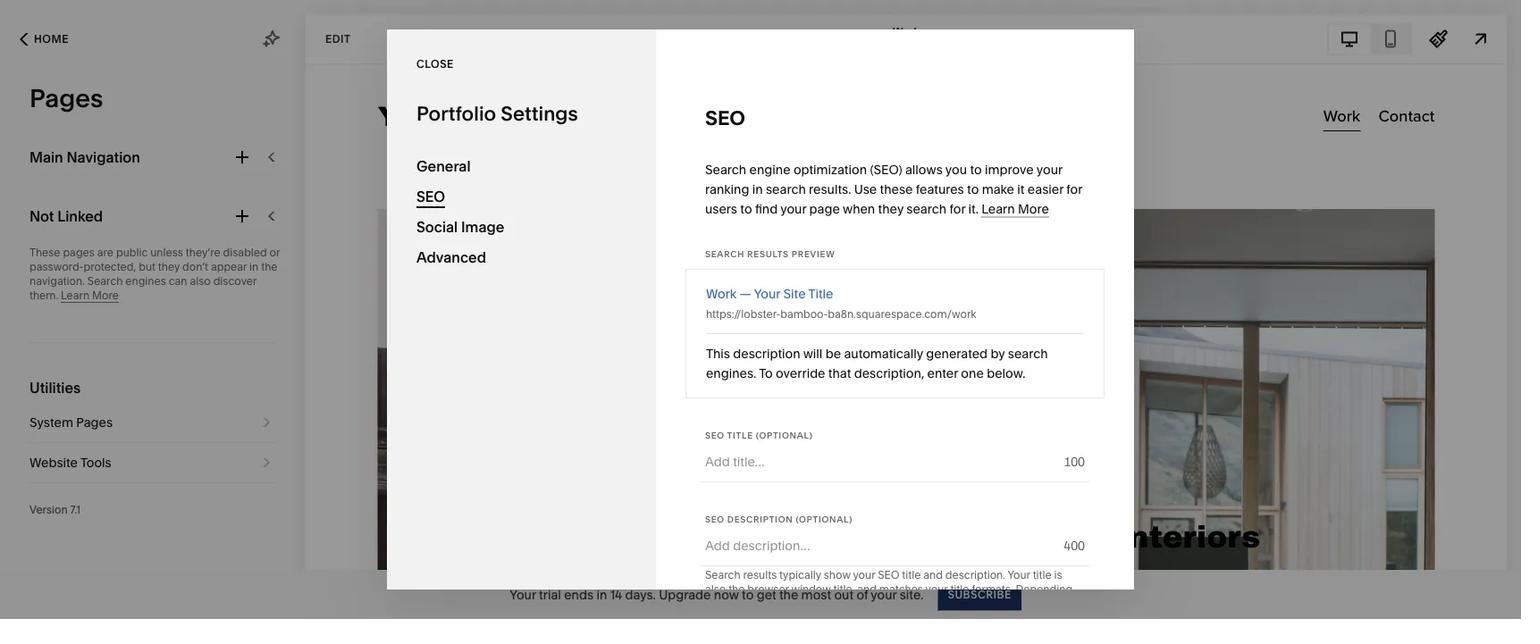 Task type: describe. For each thing, give the bounding box(es) containing it.
search for search results typically show your seo title and description. your title is also the browser window title, and matches your
[[705, 569, 741, 582]]

main
[[29, 148, 63, 166]]

will inside . depending on the search engine, descriptions displayed can be 50 to 300 characters long. if you don't add a title or description, search engines will use yo
[[999, 612, 1016, 619]]

not
[[29, 207, 54, 225]]

image
[[461, 218, 504, 236]]

pages inside system pages button
[[76, 415, 113, 430]]

they inside search engine optimization (seo) allows you to improve your ranking in search results. use these features to make it easier for users to find your page when they search for it.
[[878, 202, 904, 217]]

social
[[417, 218, 458, 236]]

preview
[[792, 249, 835, 259]]

(seo)
[[870, 162, 902, 177]]

these
[[29, 246, 60, 259]]

version 7.1
[[29, 504, 81, 517]]

website
[[29, 455, 78, 471]]

these pages are public unless they're disabled or password-protected, but they don't appear in the navigation. search engines can also discover them.
[[29, 246, 280, 302]]

advanced
[[417, 249, 486, 266]]

100
[[1064, 455, 1085, 470]]

description.
[[946, 569, 1006, 582]]

utilities
[[29, 379, 81, 396]]

main navigation
[[29, 148, 140, 166]]

2 vertical spatial your
[[510, 587, 536, 602]]

your up of
[[853, 569, 875, 582]]

it
[[1018, 182, 1025, 197]]

search down browser
[[740, 598, 774, 611]]

engine,
[[777, 598, 815, 611]]

search results preview
[[705, 249, 835, 259]]

they inside these pages are public unless they're disabled or password-protected, but they don't appear in the navigation. search engines can also discover them.
[[158, 261, 180, 274]]

advanced link
[[417, 242, 627, 273]]

use
[[1018, 612, 1037, 619]]

search down the features at the right top
[[907, 202, 947, 217]]

work for work — your site title https://lobster-bamboo-ba8n.squarespace.com/work
[[706, 286, 737, 302]]

site.
[[900, 587, 924, 602]]

description
[[733, 346, 801, 362]]

users
[[705, 202, 737, 217]]

your right of
[[871, 587, 897, 602]]

generated
[[926, 346, 988, 362]]

show
[[824, 569, 851, 582]]

learn more link for make
[[982, 202, 1049, 218]]

this description will be automatically generated by search engines. to override that description, enter one below.
[[706, 346, 1048, 381]]

also inside search results typically show your seo title and description. your title is also the browser window title, and matches your
[[705, 583, 726, 596]]

your trial ends in 14 days. upgrade now to get the most out of your site.
[[510, 587, 924, 602]]

now
[[714, 587, 739, 602]]

a
[[814, 612, 820, 619]]

0 vertical spatial learn
[[982, 202, 1015, 217]]

title formats link
[[951, 583, 1011, 596]]

seo description (optional)
[[705, 514, 853, 525]]

edit
[[325, 32, 351, 45]]

1 vertical spatial for
[[950, 202, 966, 217]]

system
[[29, 415, 73, 430]]

the inside search results typically show your seo title and description. your title is also the browser window title, and matches your
[[729, 583, 745, 596]]

search engine optimization (seo) allows you to improve your ranking in search results. use these features to make it easier for users to find your page when they search for it.
[[705, 162, 1083, 217]]

work for work
[[893, 25, 920, 38]]

seo down the engines.
[[705, 430, 725, 441]]

navigation.
[[29, 275, 85, 288]]

get
[[757, 587, 776, 602]]

tools
[[80, 455, 111, 471]]

that
[[829, 366, 851, 381]]

upgrade
[[659, 587, 711, 602]]

search down 'engine'
[[766, 182, 806, 197]]

navigation
[[67, 148, 140, 166]]

.
[[1011, 583, 1013, 596]]

are
[[97, 246, 114, 259]]

public
[[116, 246, 148, 259]]

find
[[755, 202, 778, 217]]

seo link
[[417, 181, 627, 212]]

also inside these pages are public unless they're disabled or password-protected, but they don't appear in the navigation. search engines can also discover them.
[[190, 275, 211, 288]]

add a new page to the "not linked" navigation group image
[[232, 206, 252, 226]]

to inside . depending on the search engine, descriptions displayed can be 50 to 300 characters long. if you don't add a title or description, search engines will use yo
[[987, 598, 997, 611]]

14
[[610, 587, 622, 602]]

social image
[[417, 218, 504, 236]]

to left get
[[742, 587, 754, 602]]

general link
[[417, 151, 627, 181]]

portfolio
[[417, 101, 496, 126]]

1 horizontal spatial and
[[924, 569, 943, 582]]

linked
[[57, 207, 103, 225]]

0 horizontal spatial title
[[727, 430, 753, 441]]

make
[[982, 182, 1015, 197]]

website tools button
[[29, 443, 276, 483]]

don't inside these pages are public unless they're disabled or password-protected, but they don't appear in the navigation. search engines can also discover them.
[[182, 261, 208, 274]]

by
[[991, 346, 1005, 362]]

ranking
[[705, 182, 749, 197]]

formats
[[972, 583, 1011, 596]]

system pages button
[[29, 403, 276, 442]]

0 horizontal spatial learn more
[[61, 289, 119, 302]]

search inside this description will be automatically generated by search engines. to override that description, enter one below.
[[1008, 346, 1048, 362]]

they're
[[186, 246, 220, 259]]

override
[[776, 366, 826, 381]]

7.1
[[70, 504, 81, 517]]

bamboo-
[[781, 308, 828, 321]]

easier
[[1028, 182, 1064, 197]]

to up it. at right
[[967, 182, 979, 197]]

you inside . depending on the search engine, descriptions displayed can be 50 to 300 characters long. if you don't add a title or description, search engines will use yo
[[742, 612, 760, 619]]

close
[[417, 57, 454, 70]]

title,
[[834, 583, 855, 596]]

settings
[[501, 101, 578, 126]]

description
[[727, 514, 793, 525]]

0 vertical spatial for
[[1067, 182, 1083, 197]]

when
[[843, 202, 875, 217]]

ba8n.squarespace.com/work
[[828, 308, 977, 321]]

the inside . depending on the search engine, descriptions displayed can be 50 to 300 characters long. if you don't add a title or description, search engines will use yo
[[721, 598, 737, 611]]

400
[[1064, 539, 1085, 554]]

typically
[[780, 569, 821, 582]]

of
[[857, 587, 868, 602]]

work — your site title https://lobster-bamboo-ba8n.squarespace.com/work
[[706, 286, 977, 321]]

pages
[[63, 246, 95, 259]]

home
[[34, 33, 69, 46]]

seo up ranking
[[705, 106, 745, 130]]

will inside this description will be automatically generated by search engines. to override that description, enter one below.
[[803, 346, 823, 362]]

search inside these pages are public unless they're disabled or password-protected, but they don't appear in the navigation. search engines can also discover them.
[[87, 275, 123, 288]]

100 text field
[[705, 452, 1054, 472]]



Task type: vqa. For each thing, say whether or not it's contained in the screenshot.
second 0 from the right
no



Task type: locate. For each thing, give the bounding box(es) containing it.
0 vertical spatial and
[[924, 569, 943, 582]]

1 vertical spatial more
[[92, 289, 119, 302]]

pages down home at the left top of page
[[29, 83, 103, 114]]

description, inside . depending on the search engine, descriptions displayed can be 50 to 300 characters long. if you don't add a title or description, search engines will use yo
[[857, 612, 917, 619]]

title right a
[[822, 612, 841, 619]]

be left 50 on the bottom
[[956, 598, 969, 611]]

2 vertical spatial in
[[597, 587, 607, 602]]

0 vertical spatial don't
[[182, 261, 208, 274]]

depending
[[1016, 583, 1073, 596]]

title right site
[[808, 286, 834, 302]]

1 vertical spatial and
[[858, 583, 877, 596]]

to left find
[[740, 202, 752, 217]]

search for search results preview
[[705, 249, 745, 259]]

learn more link down protected,
[[61, 289, 119, 303]]

1 horizontal spatial don't
[[763, 612, 789, 619]]

1 vertical spatial learn more link
[[61, 289, 119, 303]]

your
[[754, 286, 781, 302], [1008, 569, 1030, 582], [510, 587, 536, 602]]

for left it. at right
[[950, 202, 966, 217]]

in inside search engine optimization (seo) allows you to improve your ranking in search results. use these features to make it easier for users to find your page when they search for it.
[[752, 182, 763, 197]]

long.
[[705, 612, 730, 619]]

0 horizontal spatial or
[[270, 246, 280, 259]]

learn down navigation. on the top left
[[61, 289, 90, 302]]

0 vertical spatial engines
[[125, 275, 166, 288]]

0 horizontal spatial engines
[[125, 275, 166, 288]]

0 vertical spatial they
[[878, 202, 904, 217]]

features
[[916, 182, 964, 197]]

this
[[706, 346, 730, 362]]

the inside these pages are public unless they're disabled or password-protected, but they don't appear in the navigation. search engines can also discover them.
[[261, 261, 278, 274]]

seo inside search results typically show your seo title and description. your title is also the browser window title, and matches your
[[878, 569, 900, 582]]

0 vertical spatial can
[[169, 275, 187, 288]]

title up depending
[[1033, 569, 1052, 582]]

engines down but at the left top of the page
[[125, 275, 166, 288]]

1 horizontal spatial engines
[[956, 612, 997, 619]]

0 vertical spatial more
[[1018, 202, 1049, 217]]

be inside . depending on the search engine, descriptions displayed can be 50 to 300 characters long. if you don't add a title or description, search engines will use yo
[[956, 598, 969, 611]]

1 horizontal spatial they
[[878, 202, 904, 217]]

your up the easier
[[1037, 162, 1063, 177]]

page
[[810, 202, 840, 217]]

1 vertical spatial your
[[1008, 569, 1030, 582]]

engines inside these pages are public unless they're disabled or password-protected, but they don't appear in the navigation. search engines can also discover them.
[[125, 275, 166, 288]]

0 horizontal spatial can
[[169, 275, 187, 288]]

close button
[[417, 48, 454, 80]]

0 horizontal spatial work
[[706, 286, 737, 302]]

0 vertical spatial pages
[[29, 83, 103, 114]]

. depending on the search engine, descriptions displayed can be 50 to 300 characters long. if you don't add a title or description, search engines will use yo
[[705, 583, 1076, 619]]

1 horizontal spatial learn more
[[982, 202, 1049, 217]]

1 vertical spatial learn more
[[61, 289, 119, 302]]

0 vertical spatial will
[[803, 346, 823, 362]]

title down the engines.
[[727, 430, 753, 441]]

1 horizontal spatial your
[[754, 286, 781, 302]]

(optional) down override
[[756, 430, 813, 441]]

0 vertical spatial you
[[946, 162, 967, 177]]

for
[[1067, 182, 1083, 197], [950, 202, 966, 217]]

2 horizontal spatial in
[[752, 182, 763, 197]]

0 horizontal spatial your
[[510, 587, 536, 602]]

you right 'if'
[[742, 612, 760, 619]]

work
[[893, 25, 920, 38], [706, 286, 737, 302]]

work inside work — your site title https://lobster-bamboo-ba8n.squarespace.com/work
[[706, 286, 737, 302]]

0 vertical spatial or
[[270, 246, 280, 259]]

seo
[[705, 106, 745, 130], [417, 188, 445, 205], [705, 430, 725, 441], [705, 514, 725, 525], [878, 569, 900, 582]]

0 vertical spatial (optional)
[[756, 430, 813, 441]]

1 horizontal spatial will
[[999, 612, 1016, 619]]

engines inside . depending on the search engine, descriptions displayed can be 50 to 300 characters long. if you don't add a title or description, search engines will use yo
[[956, 612, 997, 619]]

search
[[766, 182, 806, 197], [907, 202, 947, 217], [1008, 346, 1048, 362], [740, 598, 774, 611], [919, 612, 954, 619]]

0 horizontal spatial will
[[803, 346, 823, 362]]

more
[[1018, 202, 1049, 217], [92, 289, 119, 302]]

in left "14"
[[597, 587, 607, 602]]

tab list
[[1329, 25, 1411, 53]]

enter
[[927, 366, 958, 381]]

0 horizontal spatial be
[[826, 346, 841, 362]]

and up site. at the bottom right of page
[[924, 569, 943, 582]]

your left trial
[[510, 587, 536, 602]]

will up override
[[803, 346, 823, 362]]

seo up the matches
[[878, 569, 900, 582]]

results
[[743, 569, 777, 582]]

to
[[759, 366, 773, 381]]

them.
[[29, 289, 58, 302]]

more down protected,
[[92, 289, 119, 302]]

version
[[29, 504, 68, 517]]

1 horizontal spatial more
[[1018, 202, 1049, 217]]

learn
[[982, 202, 1015, 217], [61, 289, 90, 302]]

learn down make
[[982, 202, 1015, 217]]

for right the easier
[[1067, 182, 1083, 197]]

will
[[803, 346, 823, 362], [999, 612, 1016, 619]]

also up on
[[705, 583, 726, 596]]

they down unless
[[158, 261, 180, 274]]

they down these
[[878, 202, 904, 217]]

results
[[747, 249, 789, 259]]

in down disabled in the top of the page
[[249, 261, 259, 274]]

search inside search results typically show your seo title and description. your title is also the browser window title, and matches your
[[705, 569, 741, 582]]

search up ranking
[[705, 162, 747, 177]]

description, down displayed
[[857, 612, 917, 619]]

400 text field
[[705, 536, 1054, 556]]

can down unless
[[169, 275, 187, 288]]

1 horizontal spatial work
[[893, 25, 920, 38]]

don't inside . depending on the search engine, descriptions displayed can be 50 to 300 characters long. if you don't add a title or description, search engines will use yo
[[763, 612, 789, 619]]

0 horizontal spatial for
[[950, 202, 966, 217]]

1 vertical spatial or
[[844, 612, 854, 619]]

0 vertical spatial be
[[826, 346, 841, 362]]

window
[[791, 583, 831, 596]]

in inside these pages are public unless they're disabled or password-protected, but they don't appear in the navigation. search engines can also discover them.
[[249, 261, 259, 274]]

seo title (optional)
[[705, 430, 813, 441]]

on
[[705, 598, 718, 611]]

your inside work — your site title https://lobster-bamboo-ba8n.squarespace.com/work
[[754, 286, 781, 302]]

description, down automatically at the right bottom of page
[[854, 366, 924, 381]]

will down 300
[[999, 612, 1016, 619]]

social image link
[[417, 212, 627, 242]]

you up the features at the right top
[[946, 162, 967, 177]]

optimization
[[794, 162, 867, 177]]

1 vertical spatial also
[[705, 583, 726, 596]]

1 horizontal spatial learn
[[982, 202, 1015, 217]]

automatically
[[844, 346, 923, 362]]

these
[[880, 182, 913, 197]]

dialog
[[387, 29, 1134, 619]]

can inside these pages are public unless they're disabled or password-protected, but they don't appear in the navigation. search engines can also discover them.
[[169, 275, 187, 288]]

1 vertical spatial learn
[[61, 289, 90, 302]]

1 horizontal spatial in
[[597, 587, 607, 602]]

0 vertical spatial in
[[752, 182, 763, 197]]

allows
[[905, 162, 943, 177]]

0 horizontal spatial and
[[858, 583, 877, 596]]

1 horizontal spatial or
[[844, 612, 854, 619]]

can inside . depending on the search engine, descriptions displayed can be 50 to 300 characters long. if you don't add a title or description, search engines will use yo
[[935, 598, 953, 611]]

0 horizontal spatial in
[[249, 261, 259, 274]]

1 vertical spatial they
[[158, 261, 180, 274]]

0 vertical spatial your
[[754, 286, 781, 302]]

1 horizontal spatial be
[[956, 598, 969, 611]]

title down description.
[[951, 583, 969, 596]]

or right disabled in the top of the page
[[270, 246, 280, 259]]

1 vertical spatial you
[[742, 612, 760, 619]]

1 horizontal spatial for
[[1067, 182, 1083, 197]]

edit button
[[314, 22, 362, 55]]

1 vertical spatial pages
[[76, 415, 113, 430]]

most
[[801, 587, 831, 602]]

can
[[169, 275, 187, 288], [935, 598, 953, 611]]

1 vertical spatial don't
[[763, 612, 789, 619]]

0 horizontal spatial learn more link
[[61, 289, 119, 303]]

search up 'now' in the left of the page
[[705, 569, 741, 582]]

be up that
[[826, 346, 841, 362]]

title up the matches
[[902, 569, 921, 582]]

it.
[[969, 202, 979, 217]]

below.
[[987, 366, 1026, 381]]

and right title,
[[858, 583, 877, 596]]

one
[[961, 366, 984, 381]]

use
[[854, 182, 877, 197]]

dialog containing portfolio settings
[[387, 29, 1134, 619]]

0 horizontal spatial more
[[92, 289, 119, 302]]

be inside this description will be automatically generated by search engines. to override that description, enter one below.
[[826, 346, 841, 362]]

more down the easier
[[1018, 202, 1049, 217]]

description, inside this description will be automatically generated by search engines. to override that description, enter one below.
[[854, 366, 924, 381]]

unless
[[150, 246, 183, 259]]

learn more down it
[[982, 202, 1049, 217]]

1 horizontal spatial title
[[808, 286, 834, 302]]

title inside . depending on the search engine, descriptions displayed can be 50 to 300 characters long. if you don't add a title or description, search engines will use yo
[[822, 612, 841, 619]]

search down displayed
[[919, 612, 954, 619]]

add a new page to the "main navigation" group image
[[232, 147, 252, 167]]

title inside work — your site title https://lobster-bamboo-ba8n.squarespace.com/work
[[808, 286, 834, 302]]

pages
[[29, 83, 103, 114], [76, 415, 113, 430]]

seo left description at the bottom
[[705, 514, 725, 525]]

displayed
[[883, 598, 932, 611]]

1 vertical spatial be
[[956, 598, 969, 611]]

search up below.
[[1008, 346, 1048, 362]]

search down protected,
[[87, 275, 123, 288]]

website tools
[[29, 455, 111, 471]]

0 horizontal spatial don't
[[182, 261, 208, 274]]

1 vertical spatial can
[[935, 598, 953, 611]]

they
[[878, 202, 904, 217], [158, 261, 180, 274]]

password-
[[29, 261, 84, 274]]

0 horizontal spatial you
[[742, 612, 760, 619]]

(optional) for seo title (optional)
[[756, 430, 813, 441]]

(optional) up show
[[796, 514, 853, 525]]

1 vertical spatial will
[[999, 612, 1016, 619]]

don't down get
[[763, 612, 789, 619]]

search inside search engine optimization (seo) allows you to improve your ranking in search results. use these features to make it easier for users to find your page when they search for it.
[[705, 162, 747, 177]]

also
[[190, 275, 211, 288], [705, 583, 726, 596]]

to right 50 on the bottom
[[987, 598, 997, 611]]

1 vertical spatial in
[[249, 261, 259, 274]]

you inside search engine optimization (seo) allows you to improve your ranking in search results. use these features to make it easier for users to find your page when they search for it.
[[946, 162, 967, 177]]

0 vertical spatial work
[[893, 25, 920, 38]]

0 vertical spatial title
[[808, 286, 834, 302]]

1 vertical spatial (optional)
[[796, 514, 853, 525]]

or down descriptions
[[844, 612, 854, 619]]

2 horizontal spatial your
[[1008, 569, 1030, 582]]

1 vertical spatial engines
[[956, 612, 997, 619]]

descriptions
[[817, 598, 880, 611]]

engines.
[[706, 366, 756, 381]]

1 vertical spatial title
[[727, 430, 753, 441]]

don't down they're
[[182, 261, 208, 274]]

1 vertical spatial description,
[[857, 612, 917, 619]]

your up . on the right bottom
[[1008, 569, 1030, 582]]

out
[[834, 587, 854, 602]]

your inside search results typically show your seo title and description. your title is also the browser window title, and matches your
[[1008, 569, 1030, 582]]

search left "results"
[[705, 249, 745, 259]]

0 horizontal spatial they
[[158, 261, 180, 274]]

or inside . depending on the search engine, descriptions displayed can be 50 to 300 characters long. if you don't add a title or description, search engines will use yo
[[844, 612, 854, 619]]

1 horizontal spatial learn more link
[[982, 202, 1049, 218]]

or inside these pages are public unless they're disabled or password-protected, but they don't appear in the navigation. search engines can also discover them.
[[270, 246, 280, 259]]

(optional) for seo description (optional)
[[796, 514, 853, 525]]

if
[[733, 612, 739, 619]]

engines
[[125, 275, 166, 288], [956, 612, 997, 619]]

description,
[[854, 366, 924, 381], [857, 612, 917, 619]]

0 horizontal spatial learn
[[61, 289, 90, 302]]

—
[[740, 286, 752, 302]]

engine
[[750, 162, 791, 177]]

engines down 50 on the bottom
[[956, 612, 997, 619]]

in
[[752, 182, 763, 197], [249, 261, 259, 274], [597, 587, 607, 602]]

is
[[1054, 569, 1063, 582]]

title formats
[[951, 583, 1011, 596]]

your right site. at the bottom right of page
[[926, 583, 948, 596]]

seo up social
[[417, 188, 445, 205]]

pages up tools
[[76, 415, 113, 430]]

learn more link for search
[[61, 289, 119, 303]]

1 horizontal spatial you
[[946, 162, 967, 177]]

days.
[[625, 587, 656, 602]]

can right site. at the bottom right of page
[[935, 598, 953, 611]]

search for search engine optimization (seo) allows you to improve your ranking in search results. use these features to make it easier for users to find your page when they search for it.
[[705, 162, 747, 177]]

your right find
[[781, 202, 807, 217]]

site
[[784, 286, 806, 302]]

1 horizontal spatial also
[[705, 583, 726, 596]]

the
[[261, 261, 278, 274], [729, 583, 745, 596], [779, 587, 798, 602], [721, 598, 737, 611]]

but
[[139, 261, 156, 274]]

0 vertical spatial also
[[190, 275, 211, 288]]

https://lobster-
[[706, 308, 781, 321]]

1 horizontal spatial can
[[935, 598, 953, 611]]

0 vertical spatial description,
[[854, 366, 924, 381]]

50
[[972, 598, 985, 611]]

learn more down protected,
[[61, 289, 119, 302]]

in up find
[[752, 182, 763, 197]]

add
[[791, 612, 811, 619]]

also down they're
[[190, 275, 211, 288]]

1 vertical spatial work
[[706, 286, 737, 302]]

trial
[[539, 587, 561, 602]]

your right —
[[754, 286, 781, 302]]

0 horizontal spatial also
[[190, 275, 211, 288]]

learn more link down it
[[982, 202, 1049, 218]]

0 vertical spatial learn more link
[[982, 202, 1049, 218]]

0 vertical spatial learn more
[[982, 202, 1049, 217]]

to left improve
[[970, 162, 982, 177]]

title
[[808, 286, 834, 302], [727, 430, 753, 441]]



